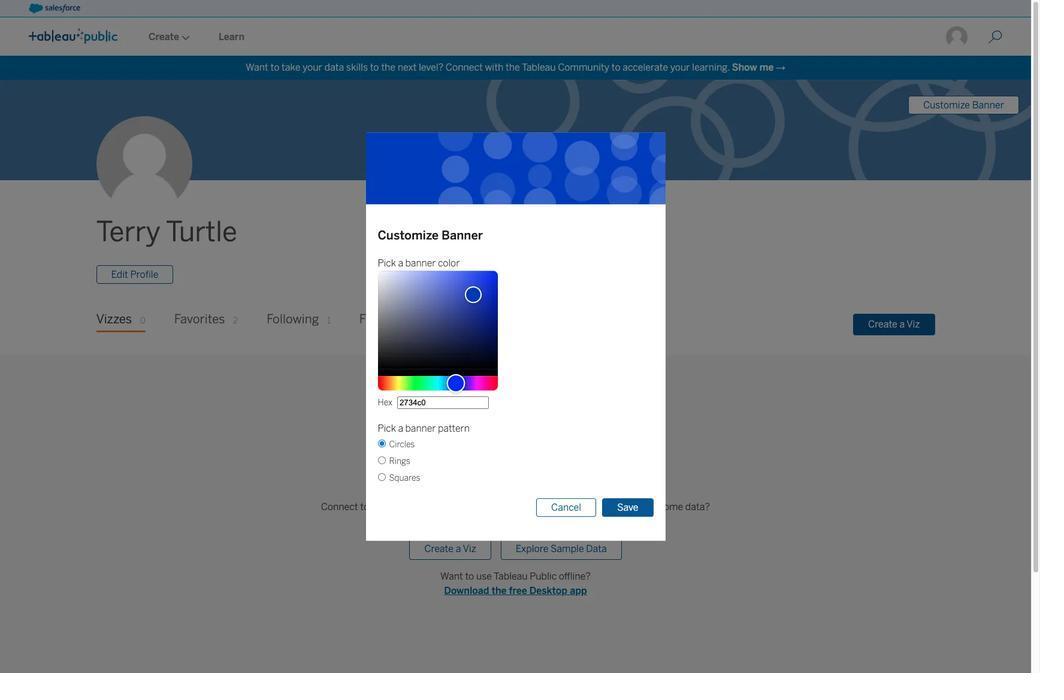 Task type: locate. For each thing, give the bounding box(es) containing it.
0 vertical spatial connect
[[446, 62, 483, 73]]

pick
[[378, 258, 396, 269], [378, 423, 396, 435]]

terry
[[96, 216, 161, 249]]

0 vertical spatial viz
[[907, 319, 921, 330]]

community
[[558, 62, 610, 73]]

1 vertical spatial explore
[[516, 544, 549, 555]]

1 horizontal spatial customize
[[924, 100, 971, 111]]

rings
[[389, 457, 410, 467]]

0 right vizzes
[[140, 316, 146, 326]]

want for want to use tableau public offline? download the free desktop app
[[441, 572, 463, 583]]

2
[[233, 316, 238, 326]]

banner
[[406, 258, 436, 269], [406, 423, 436, 435]]

0 horizontal spatial banner
[[442, 228, 483, 243]]

1 0 from the left
[[140, 316, 146, 326]]

0 horizontal spatial want
[[246, 62, 268, 73]]

for
[[548, 516, 561, 528]]

1 horizontal spatial banner
[[973, 100, 1005, 111]]

1 vertical spatial customize banner
[[378, 228, 483, 243]]

0 horizontal spatial create
[[425, 544, 454, 555]]

take
[[282, 62, 301, 73]]

0 vertical spatial create
[[869, 319, 898, 330]]

want left take
[[246, 62, 268, 73]]

0 horizontal spatial 0
[[140, 316, 146, 326]]

customize banner
[[924, 100, 1005, 111], [378, 228, 483, 243]]

want for want to take your data skills to the next level? connect with the tableau community to accelerate your learning. show me →
[[246, 62, 268, 73]]

next
[[398, 62, 417, 73]]

2 pick from the top
[[378, 423, 396, 435]]

pick up the followers
[[378, 258, 396, 269]]

want
[[246, 62, 268, 73], [441, 572, 463, 583]]

0 right the followers
[[420, 316, 426, 326]]

0 horizontal spatial connect
[[321, 502, 358, 513]]

show
[[732, 62, 758, 73]]

explore down create
[[420, 516, 453, 528]]

1 horizontal spatial want
[[441, 572, 463, 583]]

1 vertical spatial customize
[[378, 228, 439, 243]]

explore
[[420, 516, 453, 528], [516, 544, 549, 555]]

it
[[561, 502, 567, 513]]

0
[[140, 316, 146, 326], [420, 316, 426, 326]]

0 vertical spatial customize banner
[[924, 100, 1005, 111]]

0 horizontal spatial create a viz button
[[410, 539, 491, 561]]

tableau
[[522, 62, 556, 73], [494, 572, 528, 583]]

following
[[267, 313, 319, 327]]

1 vertical spatial data
[[393, 502, 413, 513]]

explore inside connect to your data to create a visualization and save it to your profile. need some data? explore our sample data sets for inspiration.
[[420, 516, 453, 528]]

create a viz
[[869, 319, 921, 330], [425, 544, 476, 555]]

1 horizontal spatial 0
[[420, 316, 426, 326]]

color
[[438, 258, 460, 269]]

0 vertical spatial banner
[[973, 100, 1005, 111]]

pattern
[[438, 423, 470, 435]]

0 vertical spatial banner
[[406, 258, 436, 269]]

the for data
[[381, 62, 396, 73]]

learn link
[[204, 19, 259, 56]]

0 for followers
[[420, 316, 426, 326]]

explore sample data link
[[501, 539, 622, 561]]

1 vertical spatial tableau
[[494, 572, 528, 583]]

customize inside "dialog"
[[378, 228, 439, 243]]

1 vertical spatial create a viz button
[[410, 539, 491, 561]]

connect
[[446, 62, 483, 73], [321, 502, 358, 513]]

data left skills
[[325, 62, 344, 73]]

1 vertical spatial connect
[[321, 502, 358, 513]]

your
[[303, 62, 322, 73], [671, 62, 690, 73], [372, 502, 391, 513], [580, 502, 600, 513]]

None radio
[[378, 440, 386, 448]]

0 horizontal spatial viz
[[463, 544, 476, 555]]

1 vertical spatial create a viz
[[425, 544, 476, 555]]

circles
[[389, 440, 415, 450]]

to
[[271, 62, 280, 73], [370, 62, 379, 73], [612, 62, 621, 73], [360, 502, 369, 513], [415, 502, 424, 513], [569, 502, 578, 513], [465, 572, 474, 583]]

0 vertical spatial create a viz button
[[854, 314, 936, 336]]

the inside 'want to use tableau public offline? download the free desktop app'
[[492, 586, 507, 597]]

1 horizontal spatial viz
[[907, 319, 921, 330]]

data
[[325, 62, 344, 73], [393, 502, 413, 513], [506, 516, 526, 528]]

customize banner button
[[909, 96, 1020, 115]]

use
[[477, 572, 492, 583]]

1 vertical spatial banner
[[442, 228, 483, 243]]

edit profile
[[111, 269, 159, 281]]

0 horizontal spatial customize
[[378, 228, 439, 243]]

1 horizontal spatial create a viz button
[[854, 314, 936, 336]]

0 horizontal spatial explore
[[420, 516, 453, 528]]

create a viz button
[[854, 314, 936, 336], [410, 539, 491, 561]]

accelerate
[[623, 62, 669, 73]]

edit profile button
[[96, 266, 173, 284]]

a
[[398, 258, 404, 269], [900, 319, 905, 330], [398, 423, 404, 435], [456, 502, 461, 513], [456, 544, 461, 555]]

vizzes
[[96, 313, 132, 327]]

0 horizontal spatial data
[[325, 62, 344, 73]]

cancel button
[[537, 499, 597, 517]]

0 vertical spatial pick
[[378, 258, 396, 269]]

the left free
[[492, 586, 507, 597]]

0 horizontal spatial customize banner
[[378, 228, 483, 243]]

want up download on the bottom
[[441, 572, 463, 583]]

0 vertical spatial want
[[246, 62, 268, 73]]

viz
[[907, 319, 921, 330], [463, 544, 476, 555]]

want inside 'want to use tableau public offline? download the free desktop app'
[[441, 572, 463, 583]]

your left learning.
[[671, 62, 690, 73]]

connect to your data to create a visualization and save it to your profile. need some data? explore our sample data sets for inspiration.
[[321, 502, 711, 528]]

1 vertical spatial viz
[[463, 544, 476, 555]]

tableau right with
[[522, 62, 556, 73]]

1 vertical spatial want
[[441, 572, 463, 583]]

banner up circles
[[406, 423, 436, 435]]

Hex field
[[397, 397, 489, 409]]

save
[[618, 502, 639, 514]]

2 0 from the left
[[420, 316, 426, 326]]

1 horizontal spatial data
[[393, 502, 413, 513]]

2 horizontal spatial data
[[506, 516, 526, 528]]

create a viz for the bottom create a viz button
[[425, 544, 476, 555]]

2 banner from the top
[[406, 423, 436, 435]]

the left next
[[381, 62, 396, 73]]

want to use tableau public offline? download the free desktop app
[[441, 572, 591, 597]]

data down and
[[506, 516, 526, 528]]

skills
[[346, 62, 368, 73]]

pick a banner color
[[378, 258, 460, 269]]

color slider
[[378, 271, 498, 369]]

0 horizontal spatial create a viz
[[425, 544, 476, 555]]

favorites
[[174, 313, 225, 327]]

0 vertical spatial create a viz
[[869, 319, 921, 330]]

1 pick from the top
[[378, 258, 396, 269]]

need
[[634, 502, 657, 513]]

sample
[[472, 516, 504, 528]]

1 banner from the top
[[406, 258, 436, 269]]

banner inside button
[[973, 100, 1005, 111]]

0 vertical spatial customize
[[924, 100, 971, 111]]

customize banner inside customize banner button
[[924, 100, 1005, 111]]

cancel
[[552, 502, 582, 514]]

1 horizontal spatial create a viz
[[869, 319, 921, 330]]

sample
[[551, 544, 584, 555]]

the
[[381, 62, 396, 73], [506, 62, 520, 73], [492, 586, 507, 597]]

learn
[[219, 31, 245, 43]]

create
[[869, 319, 898, 330], [425, 544, 454, 555]]

pick up circles
[[378, 423, 396, 435]]

tableau up download the free desktop app link
[[494, 572, 528, 583]]

explore down sets
[[516, 544, 549, 555]]

banner for color
[[406, 258, 436, 269]]

1 vertical spatial banner
[[406, 423, 436, 435]]

0 vertical spatial explore
[[420, 516, 453, 528]]

data down squares
[[393, 502, 413, 513]]

go to search image
[[974, 30, 1017, 44]]

turtle
[[166, 216, 237, 249]]

banner left color
[[406, 258, 436, 269]]

None radio
[[378, 457, 386, 465], [378, 473, 386, 481], [378, 457, 386, 465], [378, 473, 386, 481]]

2 vertical spatial data
[[506, 516, 526, 528]]

customize
[[924, 100, 971, 111], [378, 228, 439, 243]]

banner
[[973, 100, 1005, 111], [442, 228, 483, 243]]

1 horizontal spatial customize banner
[[924, 100, 1005, 111]]

1 vertical spatial pick
[[378, 423, 396, 435]]



Task type: describe. For each thing, give the bounding box(es) containing it.
1 horizontal spatial explore
[[516, 544, 549, 555]]

→
[[776, 62, 786, 73]]

offline?
[[559, 572, 591, 583]]

save
[[539, 502, 559, 513]]

banner inside "dialog"
[[442, 228, 483, 243]]

create
[[426, 502, 454, 513]]

1 vertical spatial create
[[425, 544, 454, 555]]

to inside 'want to use tableau public offline? download the free desktop app'
[[465, 572, 474, 583]]

0 for vizzes
[[140, 316, 146, 326]]

some
[[659, 502, 684, 513]]

inspiration.
[[563, 516, 612, 528]]

squares
[[389, 473, 421, 484]]

terry turtle
[[96, 216, 237, 249]]

avatar image
[[96, 117, 192, 212]]

pick for pick a banner pattern
[[378, 423, 396, 435]]

level?
[[419, 62, 444, 73]]

free
[[509, 586, 527, 597]]

with
[[485, 62, 504, 73]]

connect inside connect to your data to create a visualization and save it to your profile. need some data? explore our sample data sets for inspiration.
[[321, 502, 358, 513]]

explore sample data
[[516, 544, 607, 555]]

and
[[520, 502, 537, 513]]

salesforce logo image
[[29, 4, 80, 13]]

1
[[327, 316, 331, 326]]

customize banner inside customize banner "dialog"
[[378, 228, 483, 243]]

logo image
[[29, 28, 118, 44]]

the right with
[[506, 62, 520, 73]]

learning.
[[693, 62, 730, 73]]

our
[[455, 516, 470, 528]]

1 horizontal spatial create
[[869, 319, 898, 330]]

desktop
[[530, 586, 568, 597]]

none radio inside customize banner "dialog"
[[378, 440, 386, 448]]

me
[[760, 62, 774, 73]]

your down squares
[[372, 502, 391, 513]]

pick a banner pattern
[[378, 423, 470, 435]]

show me link
[[732, 62, 774, 73]]

0 vertical spatial data
[[325, 62, 344, 73]]

followers
[[360, 313, 412, 327]]

data?
[[686, 502, 711, 513]]

your up inspiration.
[[580, 502, 600, 513]]

create a viz for right create a viz button
[[869, 319, 921, 330]]

visualization
[[464, 502, 518, 513]]

customize banner dialog
[[208, 133, 824, 541]]

color image
[[465, 287, 482, 304]]

your right take
[[303, 62, 322, 73]]

profile
[[130, 269, 159, 281]]

customize inside button
[[924, 100, 971, 111]]

edit
[[111, 269, 128, 281]]

public
[[530, 572, 557, 583]]

tableau inside 'want to use tableau public offline? download the free desktop app'
[[494, 572, 528, 583]]

the for public
[[492, 586, 507, 597]]

download
[[444, 586, 489, 597]]

save button
[[603, 499, 654, 517]]

a inside connect to your data to create a visualization and save it to your profile. need some data? explore our sample data sets for inspiration.
[[456, 502, 461, 513]]

want to take your data skills to the next level? connect with the tableau community to accelerate your learning. show me →
[[246, 62, 786, 73]]

hex
[[378, 398, 393, 408]]

sets
[[528, 516, 546, 528]]

0 vertical spatial tableau
[[522, 62, 556, 73]]

pick for pick a banner color
[[378, 258, 396, 269]]

download the free desktop app link
[[441, 585, 591, 599]]

banner for pattern
[[406, 423, 436, 435]]

profile.
[[602, 502, 632, 513]]

app
[[570, 586, 587, 597]]

data
[[587, 544, 607, 555]]

1 horizontal spatial connect
[[446, 62, 483, 73]]



Task type: vqa. For each thing, say whether or not it's contained in the screenshot.


